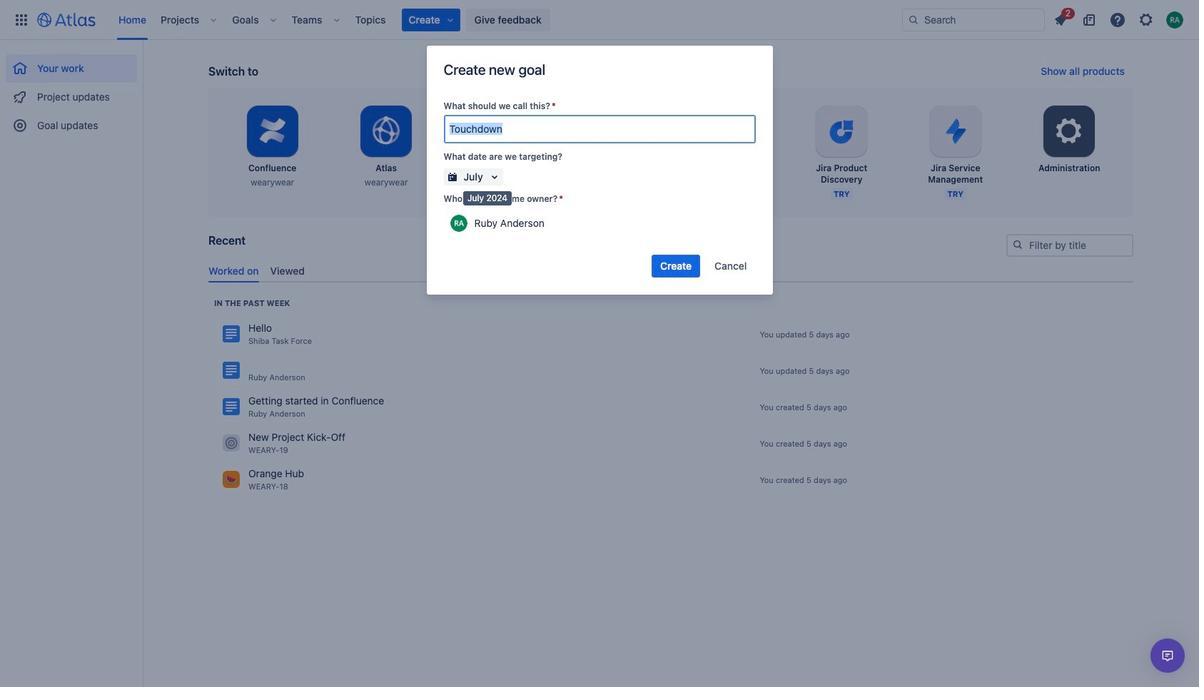 Task type: describe. For each thing, give the bounding box(es) containing it.
confluence image
[[223, 326, 240, 343]]

1 confluence image from the top
[[223, 362, 240, 379]]

Search field
[[903, 8, 1045, 31]]

2 confluence image from the top
[[223, 399, 240, 416]]

settings image
[[1053, 114, 1087, 149]]

open intercom messenger image
[[1160, 648, 1177, 665]]

help image
[[1110, 11, 1127, 28]]

townsquare image
[[223, 435, 240, 452]]



Task type: vqa. For each thing, say whether or not it's contained in the screenshot.
the topmost confluence image
yes



Task type: locate. For each thing, give the bounding box(es) containing it.
townsquare image
[[223, 472, 240, 489]]

group
[[6, 40, 137, 144]]

search image
[[1013, 239, 1024, 251]]

confluence image up townsquare image
[[223, 399, 240, 416]]

None field
[[445, 116, 754, 142]]

None search field
[[903, 8, 1045, 31]]

1 vertical spatial confluence image
[[223, 399, 240, 416]]

search image
[[908, 14, 920, 25]]

banner
[[0, 0, 1200, 40]]

confluence image down confluence image
[[223, 362, 240, 379]]

confluence image
[[223, 362, 240, 379], [223, 399, 240, 416]]

0 vertical spatial confluence image
[[223, 362, 240, 379]]

heading
[[214, 298, 290, 309]]

tab list
[[203, 259, 1140, 283]]

Filter by title field
[[1008, 236, 1133, 256]]

tooltip
[[463, 191, 512, 205]]

top element
[[9, 0, 903, 40]]



